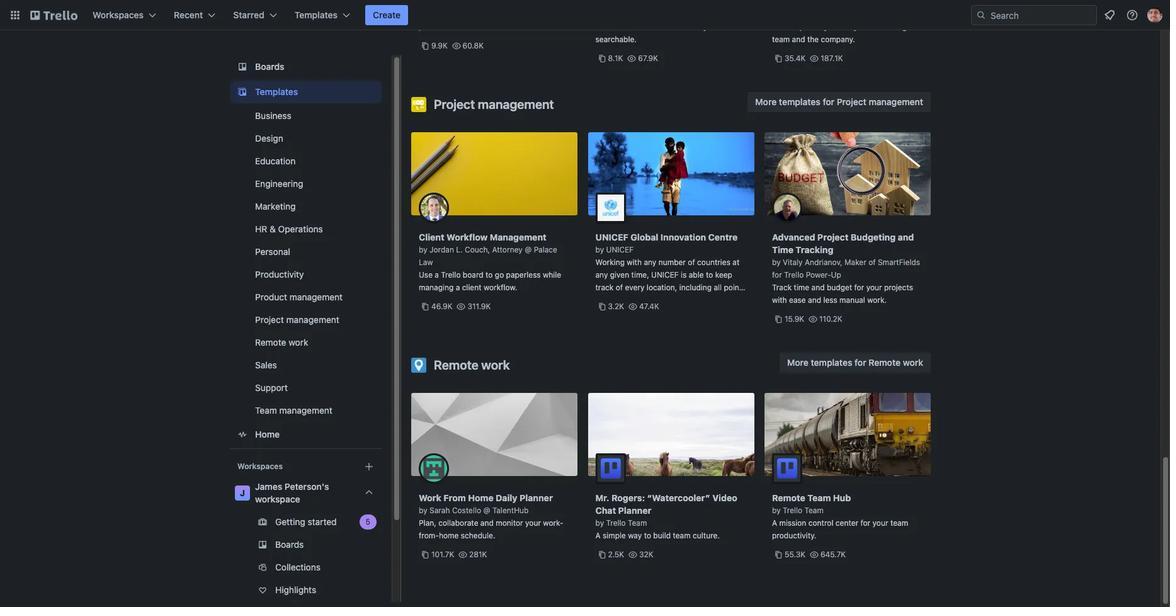 Task type: vqa. For each thing, say whether or not it's contained in the screenshot.
'Table'
no



Task type: describe. For each thing, give the bounding box(es) containing it.
education
[[255, 156, 296, 166]]

templates for management
[[779, 96, 821, 107]]

james peterson's workspace
[[255, 481, 329, 505]]

1 horizontal spatial remote work
[[434, 358, 510, 372]]

less
[[824, 295, 838, 305]]

1 vertical spatial every
[[650, 295, 669, 305]]

by inside client workflow management by jordan l. couch, attorney @ palace law use a trello board to go paperless while managing a client workflow.
[[419, 245, 428, 255]]

0 notifications image
[[1103, 8, 1118, 23]]

trello inside client workflow management by jordan l. couch, attorney @ palace law use a trello board to go paperless while managing a client workflow.
[[441, 270, 461, 280]]

number
[[659, 258, 686, 267]]

project inside advanced project budgeting and time tracking by vitaly andrianov, maker of smartfields for trello power-up track time and budget for your projects with ease and less manual work.
[[818, 232, 849, 243]]

management
[[490, 232, 547, 243]]

productivity link
[[230, 265, 382, 285]]

sarah costello @ talenthub image
[[419, 454, 449, 484]]

with inside advanced project budgeting and time tracking by vitaly andrianov, maker of smartfields for trello power-up track time and budget for your projects with ease and less manual work.
[[772, 295, 787, 305]]

with inside prep for your next virtual event with precision!
[[531, 9, 546, 19]]

engineering link
[[230, 174, 382, 194]]

maker
[[845, 258, 867, 267]]

points
[[724, 283, 746, 292]]

101.7k
[[432, 550, 454, 559]]

and down power-
[[812, 283, 825, 292]]

trello team image
[[772, 454, 803, 484]]

create inside "centralize all the content your marketing teams create and make it easily searchable."
[[620, 22, 642, 32]]

countries
[[697, 258, 731, 267]]

template board image
[[235, 84, 250, 100]]

ease
[[789, 295, 806, 305]]

time
[[794, 283, 810, 292]]

vitaly
[[783, 258, 803, 267]]

innovation
[[661, 232, 706, 243]]

design link
[[230, 129, 382, 149]]

next
[[467, 9, 483, 19]]

plan,
[[419, 518, 436, 528]]

project inside project management "link"
[[255, 314, 284, 325]]

your inside use this board to create a stronger sense of transparency within your marketing team and the company.
[[854, 22, 870, 32]]

project right project management icon
[[434, 97, 475, 112]]

getting started
[[275, 517, 337, 527]]

5
[[366, 517, 370, 527]]

personal
[[255, 246, 290, 257]]

Search field
[[987, 6, 1097, 25]]

centralize all the content your marketing teams create and make it easily searchable.
[[596, 9, 740, 44]]

work inside 'button'
[[903, 357, 924, 368]]

project management link
[[230, 310, 382, 330]]

all inside unicef global innovation centre by unicef working with any number of countries at any given time, unicef is able to keep track of every location, including all points of contact and every important document, on dedicated trello boards.
[[714, 283, 722, 292]]

team inside mr. rogers: "watercooler" video chat planner by trello team a simple way to build team culture.
[[628, 518, 647, 528]]

work from home daily planner by sarah costello @ talenthub plan, collaborate and monitor your work- from-home schedule.
[[419, 493, 564, 541]]

productivity.
[[772, 531, 817, 541]]

remote work icon image
[[411, 358, 427, 373]]

law
[[419, 258, 433, 267]]

more for remote work
[[788, 357, 809, 368]]

james peterson (jamespeterson93) image
[[1148, 8, 1163, 23]]

trello inside advanced project budgeting and time tracking by vitaly andrianov, maker of smartfields for trello power-up track time and budget for your projects with ease and less manual work.
[[784, 270, 804, 280]]

at
[[733, 258, 740, 267]]

1 boards link from the top
[[230, 55, 382, 78]]

create a workspace image
[[362, 459, 377, 474]]

starred
[[233, 9, 264, 20]]

on
[[596, 308, 605, 318]]

trello inside mr. rogers: "watercooler" video chat planner by trello team a simple way to build team culture.
[[606, 518, 626, 528]]

home
[[439, 531, 459, 541]]

personal link
[[230, 242, 382, 262]]

2 boards link from the top
[[230, 535, 382, 555]]

workspaces button
[[85, 5, 164, 25]]

marketing inside "centralize all the content your marketing teams create and make it easily searchable."
[[705, 9, 740, 19]]

hr & operations
[[255, 224, 323, 234]]

team left the hub
[[808, 493, 831, 503]]

planner inside mr. rogers: "watercooler" video chat planner by trello team a simple way to build team culture.
[[618, 505, 652, 516]]

tracking
[[796, 244, 834, 255]]

of inside use this board to create a stronger sense of transparency within your marketing team and the company.
[[772, 22, 780, 32]]

time
[[772, 244, 794, 255]]

stronger
[[867, 9, 897, 19]]

of down given
[[616, 283, 623, 292]]

track
[[772, 283, 792, 292]]

global
[[631, 232, 659, 243]]

talenthub
[[493, 506, 529, 515]]

create inside use this board to create a stronger sense of transparency within your marketing team and the company.
[[836, 9, 858, 19]]

unicef image
[[596, 193, 626, 223]]

67.9k
[[638, 54, 658, 63]]

187.1k
[[821, 54, 843, 63]]

advanced
[[772, 232, 816, 243]]

work
[[419, 493, 442, 503]]

project management icon image
[[411, 97, 427, 112]]

0 horizontal spatial every
[[625, 283, 645, 292]]

for inside remote team hub by trello team a mission control center for your team productivity.
[[861, 518, 871, 528]]

client
[[419, 232, 445, 243]]

workspace
[[255, 494, 300, 505]]

35.4k
[[785, 54, 806, 63]]

open information menu image
[[1126, 9, 1139, 21]]

for inside button
[[823, 96, 835, 107]]

operations
[[278, 224, 323, 234]]

team management link
[[230, 401, 382, 421]]

15.9k
[[785, 314, 805, 324]]

use inside client workflow management by jordan l. couch, attorney @ palace law use a trello board to go paperless while managing a client workflow.
[[419, 270, 433, 280]]

with inside unicef global innovation centre by unicef working with any number of countries at any given time, unicef is able to keep track of every location, including all points of contact and every important document, on dedicated trello boards.
[[627, 258, 642, 267]]

by inside work from home daily planner by sarah costello @ talenthub plan, collaborate and monitor your work- from-home schedule.
[[419, 506, 428, 515]]

and left less
[[808, 295, 822, 305]]

to inside mr. rogers: "watercooler" video chat planner by trello team a simple way to build team culture.
[[644, 531, 651, 541]]

product management link
[[230, 287, 382, 307]]

collections
[[275, 562, 321, 573]]

0 horizontal spatial work
[[289, 337, 308, 348]]

0 vertical spatial project management
[[434, 97, 554, 112]]

use this board to create a stronger sense of transparency within your marketing team and the company.
[[772, 9, 920, 44]]

110.2k
[[820, 314, 843, 324]]

vitaly andrianov, maker of smartfields for trello power-up image
[[772, 193, 803, 223]]

1 horizontal spatial workspaces
[[238, 462, 283, 471]]

more templates for project management button
[[748, 92, 931, 112]]

remote inside remote team hub by trello team a mission control center for your team productivity.
[[772, 493, 806, 503]]

business link
[[230, 106, 382, 126]]

prep
[[419, 9, 435, 19]]

home inside work from home daily planner by sarah costello @ talenthub plan, collaborate and monitor your work- from-home schedule.
[[468, 493, 494, 503]]

management for project management "link"
[[286, 314, 339, 325]]

video
[[713, 493, 738, 503]]

getting
[[275, 517, 305, 527]]

planner inside work from home daily planner by sarah costello @ talenthub plan, collaborate and monitor your work- from-home schedule.
[[520, 493, 553, 503]]

team inside use this board to create a stronger sense of transparency within your marketing team and the company.
[[772, 35, 790, 44]]

1 horizontal spatial work
[[482, 358, 510, 372]]

recent
[[174, 9, 203, 20]]

311.9k
[[468, 302, 491, 311]]

design
[[255, 133, 283, 144]]

able
[[689, 270, 704, 280]]

smartfields
[[878, 258, 920, 267]]

and inside use this board to create a stronger sense of transparency within your marketing team and the company.
[[792, 35, 805, 44]]

0 horizontal spatial any
[[596, 270, 608, 280]]

l.
[[456, 245, 463, 255]]

time,
[[632, 270, 649, 280]]

trello team image
[[596, 454, 626, 484]]

board image
[[235, 59, 250, 74]]

remote work link
[[230, 333, 382, 353]]

by inside remote team hub by trello team a mission control center for your team productivity.
[[772, 506, 781, 515]]

location,
[[647, 283, 677, 292]]

1 vertical spatial templates
[[255, 86, 298, 97]]

monitor
[[496, 518, 523, 528]]

team up control
[[805, 506, 824, 515]]

managing
[[419, 283, 454, 292]]

j
[[240, 488, 245, 498]]

culture.
[[693, 531, 720, 541]]

hr & operations link
[[230, 219, 382, 239]]

by inside unicef global innovation centre by unicef working with any number of countries at any given time, unicef is able to keep track of every location, including all points of contact and every important document, on dedicated trello boards.
[[596, 245, 604, 255]]

home link
[[230, 423, 382, 446]]

all inside "centralize all the content your marketing teams create and make it easily searchable."
[[634, 9, 642, 19]]

costello
[[452, 506, 481, 515]]

remote up sales
[[255, 337, 286, 348]]

sales
[[255, 360, 277, 370]]

and inside work from home daily planner by sarah costello @ talenthub plan, collaborate and monitor your work- from-home schedule.
[[481, 518, 494, 528]]

within
[[831, 22, 852, 32]]

virtual
[[485, 9, 507, 19]]

hub
[[833, 493, 851, 503]]

manual
[[840, 295, 866, 305]]

home image
[[235, 427, 250, 442]]



Task type: locate. For each thing, give the bounding box(es) containing it.
more inside 'button'
[[788, 357, 809, 368]]

marketing inside use this board to create a stronger sense of transparency within your marketing team and the company.
[[872, 22, 907, 32]]

templates inside 'button'
[[811, 357, 853, 368]]

back to home image
[[30, 5, 77, 25]]

marketing link
[[230, 197, 382, 217]]

any up track
[[596, 270, 608, 280]]

1 horizontal spatial the
[[808, 35, 819, 44]]

0 vertical spatial create
[[836, 9, 858, 19]]

1 vertical spatial team
[[891, 518, 909, 528]]

of up on
[[596, 295, 603, 305]]

a left stronger
[[860, 9, 864, 19]]

to right able
[[706, 270, 713, 280]]

keep
[[715, 270, 733, 280]]

for right "center"
[[861, 518, 871, 528]]

2 horizontal spatial a
[[860, 9, 864, 19]]

boards link up 'templates' link
[[230, 55, 382, 78]]

planner down rogers:
[[618, 505, 652, 516]]

your up easily
[[687, 9, 703, 19]]

team inside mr. rogers: "watercooler" video chat planner by trello team a simple way to build team culture.
[[673, 531, 691, 541]]

to up within
[[826, 9, 833, 19]]

and inside unicef global innovation centre by unicef working with any number of countries at any given time, unicef is able to keep track of every location, including all points of contact and every important document, on dedicated trello boards.
[[634, 295, 647, 305]]

1 vertical spatial use
[[419, 270, 433, 280]]

team right "center"
[[891, 518, 909, 528]]

templates button
[[287, 5, 358, 25]]

projects
[[884, 283, 913, 292]]

@ inside work from home daily planner by sarah costello @ talenthub plan, collaborate and monitor your work- from-home schedule.
[[484, 506, 490, 515]]

a up managing
[[435, 270, 439, 280]]

board inside use this board to create a stronger sense of transparency within your marketing team and the company.
[[803, 9, 824, 19]]

0 vertical spatial unicef
[[596, 232, 629, 243]]

management inside "link"
[[286, 314, 339, 325]]

templates down "110.2k"
[[811, 357, 853, 368]]

0 vertical spatial all
[[634, 9, 642, 19]]

board inside client workflow management by jordan l. couch, attorney @ palace law use a trello board to go paperless while managing a client workflow.
[[463, 270, 484, 280]]

1 vertical spatial boards link
[[230, 535, 382, 555]]

project management down "60.8k"
[[434, 97, 554, 112]]

your inside "centralize all the content your marketing teams create and make it easily searchable."
[[687, 9, 703, 19]]

board
[[803, 9, 824, 19], [463, 270, 484, 280]]

by up the working
[[596, 245, 604, 255]]

1 vertical spatial create
[[620, 22, 642, 32]]

client workflow management by jordan l. couch, attorney @ palace law use a trello board to go paperless while managing a client workflow.
[[419, 232, 561, 292]]

1 vertical spatial more
[[788, 357, 809, 368]]

of inside advanced project budgeting and time tracking by vitaly andrianov, maker of smartfields for trello power-up track time and budget for your projects with ease and less manual work.
[[869, 258, 876, 267]]

templates right starred dropdown button
[[295, 9, 338, 20]]

the down transparency
[[808, 35, 819, 44]]

trello up mission
[[783, 506, 803, 515]]

primary element
[[0, 0, 1171, 30]]

advanced project budgeting and time tracking by vitaly andrianov, maker of smartfields for trello power-up track time and budget for your projects with ease and less manual work.
[[772, 232, 920, 305]]

use inside use this board to create a stronger sense of transparency within your marketing team and the company.
[[772, 9, 786, 19]]

0 vertical spatial board
[[803, 9, 824, 19]]

the inside "centralize all the content your marketing teams create and make it easily searchable."
[[644, 9, 655, 19]]

remote up mission
[[772, 493, 806, 503]]

55.3k
[[785, 550, 806, 559]]

daily
[[496, 493, 518, 503]]

0 vertical spatial use
[[772, 9, 786, 19]]

your inside work from home daily planner by sarah costello @ talenthub plan, collaborate and monitor your work- from-home schedule.
[[525, 518, 541, 528]]

marketing down stronger
[[872, 22, 907, 32]]

0 vertical spatial templates
[[295, 9, 338, 20]]

product management
[[255, 292, 343, 302]]

0 vertical spatial the
[[644, 9, 655, 19]]

1 horizontal spatial board
[[803, 9, 824, 19]]

mission
[[780, 518, 807, 528]]

centre
[[709, 232, 738, 243]]

for inside 'button'
[[855, 357, 867, 368]]

and up schedule. at the left of page
[[481, 518, 494, 528]]

create up within
[[836, 9, 858, 19]]

your left next
[[450, 9, 465, 19]]

project down product
[[255, 314, 284, 325]]

schedule.
[[461, 531, 495, 541]]

by inside mr. rogers: "watercooler" video chat planner by trello team a simple way to build team culture.
[[596, 518, 604, 528]]

make
[[659, 22, 678, 32]]

jordan l. couch, attorney @ palace law image
[[419, 193, 449, 223]]

mr.
[[596, 493, 610, 503]]

0 vertical spatial a
[[860, 9, 864, 19]]

0 horizontal spatial board
[[463, 270, 484, 280]]

trello down vitaly
[[784, 270, 804, 280]]

0 vertical spatial remote work
[[255, 337, 308, 348]]

0 vertical spatial home
[[255, 429, 280, 440]]

board up the client
[[463, 270, 484, 280]]

0 vertical spatial boards
[[255, 61, 285, 72]]

the inside use this board to create a stronger sense of transparency within your marketing team and the company.
[[808, 35, 819, 44]]

work
[[289, 337, 308, 348], [903, 357, 924, 368], [482, 358, 510, 372]]

trello up managing
[[441, 270, 461, 280]]

forward image inside collections link
[[379, 560, 394, 575]]

centralize
[[596, 9, 632, 19]]

2 vertical spatial team
[[673, 531, 691, 541]]

by up mission
[[772, 506, 781, 515]]

up
[[831, 270, 842, 280]]

working
[[596, 258, 625, 267]]

for down 187.1k
[[823, 96, 835, 107]]

workspaces inside dropdown button
[[93, 9, 144, 20]]

templates for work
[[811, 357, 853, 368]]

use
[[772, 9, 786, 19], [419, 270, 433, 280]]

hr
[[255, 224, 267, 234]]

by down chat
[[596, 518, 604, 528]]

and up dedicated
[[634, 295, 647, 305]]

support link
[[230, 378, 382, 398]]

with
[[531, 9, 546, 19], [627, 258, 642, 267], [772, 295, 787, 305]]

project management inside project management "link"
[[255, 314, 339, 325]]

track
[[596, 283, 614, 292]]

1 vertical spatial unicef
[[606, 245, 634, 255]]

use down the law
[[419, 270, 433, 280]]

a inside mr. rogers: "watercooler" video chat planner by trello team a simple way to build team culture.
[[596, 531, 601, 541]]

1 vertical spatial templates
[[811, 357, 853, 368]]

a
[[772, 518, 777, 528], [596, 531, 601, 541]]

trello up simple
[[606, 518, 626, 528]]

1 horizontal spatial home
[[468, 493, 494, 503]]

boards right board icon at left
[[255, 61, 285, 72]]

remote right the remote work icon
[[434, 358, 479, 372]]

boards down getting
[[275, 539, 304, 550]]

1 horizontal spatial a
[[456, 283, 460, 292]]

9.9k
[[432, 41, 448, 50]]

home up costello
[[468, 493, 494, 503]]

content
[[658, 9, 685, 19]]

0 horizontal spatial use
[[419, 270, 433, 280]]

46.9k
[[432, 302, 453, 311]]

trello inside remote team hub by trello team a mission control center for your team productivity.
[[783, 506, 803, 515]]

@ for work
[[484, 506, 490, 515]]

1 horizontal spatial planner
[[618, 505, 652, 516]]

to right the way
[[644, 531, 651, 541]]

@ down management
[[525, 245, 532, 255]]

0 vertical spatial every
[[625, 283, 645, 292]]

trello inside unicef global innovation centre by unicef working with any number of countries at any given time, unicef is able to keep track of every location, including all points of contact and every important document, on dedicated trello boards.
[[644, 308, 664, 318]]

a inside remote team hub by trello team a mission control center for your team productivity.
[[772, 518, 777, 528]]

2 vertical spatial with
[[772, 295, 787, 305]]

your right within
[[854, 22, 870, 32]]

create
[[373, 9, 401, 20]]

0 vertical spatial team
[[772, 35, 790, 44]]

paperless
[[506, 270, 541, 280]]

marketing
[[705, 9, 740, 19], [872, 22, 907, 32]]

a left mission
[[772, 518, 777, 528]]

templates up business on the left top
[[255, 86, 298, 97]]

with down track
[[772, 295, 787, 305]]

a inside use this board to create a stronger sense of transparency within your marketing team and the company.
[[860, 9, 864, 19]]

started
[[308, 517, 337, 527]]

given
[[610, 270, 629, 280]]

precision!
[[419, 22, 454, 32]]

2.5k
[[608, 550, 624, 559]]

@ right costello
[[484, 506, 490, 515]]

every down location,
[[650, 295, 669, 305]]

more inside button
[[756, 96, 777, 107]]

more templates for remote work
[[788, 357, 924, 368]]

education link
[[230, 151, 382, 171]]

your up work.
[[867, 283, 882, 292]]

remote inside 'button'
[[869, 357, 901, 368]]

0 horizontal spatial team
[[673, 531, 691, 541]]

0 horizontal spatial a
[[435, 270, 439, 280]]

0 horizontal spatial with
[[531, 9, 546, 19]]

remote work up sales
[[255, 337, 308, 348]]

1 vertical spatial home
[[468, 493, 494, 503]]

your inside remote team hub by trello team a mission control center for your team productivity.
[[873, 518, 889, 528]]

unicef
[[596, 232, 629, 243], [606, 245, 634, 255], [651, 270, 679, 280]]

1 vertical spatial a
[[596, 531, 601, 541]]

1 vertical spatial forward image
[[379, 560, 394, 575]]

boards link down "getting started"
[[230, 535, 382, 555]]

your right "center"
[[873, 518, 889, 528]]

0 horizontal spatial remote work
[[255, 337, 308, 348]]

to left 'go'
[[486, 270, 493, 280]]

1 vertical spatial marketing
[[872, 22, 907, 32]]

forward image
[[379, 515, 394, 530], [379, 560, 394, 575]]

by up plan,
[[419, 506, 428, 515]]

workflow.
[[484, 283, 517, 292]]

budgeting
[[851, 232, 896, 243]]

project up tracking
[[818, 232, 849, 243]]

your inside prep for your next virtual event with precision!
[[450, 9, 465, 19]]

planner up talenthub
[[520, 493, 553, 503]]

1 horizontal spatial use
[[772, 9, 786, 19]]

and left make
[[644, 22, 657, 32]]

1 horizontal spatial marketing
[[872, 22, 907, 32]]

client
[[462, 283, 482, 292]]

1 horizontal spatial any
[[644, 258, 657, 267]]

your
[[450, 9, 465, 19], [687, 9, 703, 19], [854, 22, 870, 32], [867, 283, 882, 292], [525, 518, 541, 528], [873, 518, 889, 528]]

0 vertical spatial @
[[525, 245, 532, 255]]

by up the law
[[419, 245, 428, 255]]

1 vertical spatial any
[[596, 270, 608, 280]]

0 horizontal spatial all
[[634, 9, 642, 19]]

remote work right the remote work icon
[[434, 358, 510, 372]]

3.2k
[[608, 302, 624, 311]]

0 horizontal spatial the
[[644, 9, 655, 19]]

all right centralize
[[634, 9, 642, 19]]

home
[[255, 429, 280, 440], [468, 493, 494, 503]]

marketing
[[255, 201, 296, 212]]

645.7k
[[821, 550, 846, 559]]

1 vertical spatial project management
[[255, 314, 339, 325]]

team up the 35.4k
[[772, 35, 790, 44]]

to inside client workflow management by jordan l. couch, attorney @ palace law use a trello board to go paperless while managing a client workflow.
[[486, 270, 493, 280]]

this
[[788, 9, 801, 19]]

2 horizontal spatial team
[[891, 518, 909, 528]]

marketing up easily
[[705, 9, 740, 19]]

for up track
[[772, 270, 782, 280]]

create
[[836, 9, 858, 19], [620, 22, 642, 32]]

center
[[836, 518, 859, 528]]

1 vertical spatial board
[[463, 270, 484, 280]]

1 horizontal spatial all
[[714, 283, 722, 292]]

1 horizontal spatial a
[[772, 518, 777, 528]]

2 forward image from the top
[[379, 560, 394, 575]]

collaborate
[[439, 518, 478, 528]]

by inside advanced project budgeting and time tracking by vitaly andrianov, maker of smartfields for trello power-up track time and budget for your projects with ease and less manual work.
[[772, 258, 781, 267]]

2 vertical spatial a
[[456, 283, 460, 292]]

more for project management
[[756, 96, 777, 107]]

@ for management
[[525, 245, 532, 255]]

power-
[[806, 270, 831, 280]]

any up time,
[[644, 258, 657, 267]]

1 horizontal spatial with
[[627, 258, 642, 267]]

for down 'manual'
[[855, 357, 867, 368]]

1 vertical spatial with
[[627, 258, 642, 267]]

to inside use this board to create a stronger sense of transparency within your marketing team and the company.
[[826, 9, 833, 19]]

2 horizontal spatial work
[[903, 357, 924, 368]]

management for product management link at the left
[[290, 292, 343, 302]]

all down the keep
[[714, 283, 722, 292]]

team up the way
[[628, 518, 647, 528]]

team down support
[[255, 405, 277, 416]]

board up transparency
[[803, 9, 824, 19]]

to inside unicef global innovation centre by unicef working with any number of countries at any given time, unicef is able to keep track of every location, including all points of contact and every important document, on dedicated trello boards.
[[706, 270, 713, 280]]

and inside "centralize all the content your marketing teams create and make it easily searchable."
[[644, 22, 657, 32]]

and up smartfields
[[898, 232, 914, 243]]

to
[[826, 9, 833, 19], [486, 270, 493, 280], [706, 270, 713, 280], [644, 531, 651, 541]]

1 horizontal spatial team
[[772, 35, 790, 44]]

@
[[525, 245, 532, 255], [484, 506, 490, 515]]

1 horizontal spatial @
[[525, 245, 532, 255]]

go
[[495, 270, 504, 280]]

remote down work.
[[869, 357, 901, 368]]

work.
[[868, 295, 887, 305]]

engineering
[[255, 178, 303, 189]]

0 horizontal spatial create
[[620, 22, 642, 32]]

1 horizontal spatial project management
[[434, 97, 554, 112]]

1 vertical spatial workspaces
[[238, 462, 283, 471]]

0 horizontal spatial @
[[484, 506, 490, 515]]

templates down the 35.4k
[[779, 96, 821, 107]]

1 horizontal spatial create
[[836, 9, 858, 19]]

a left simple
[[596, 531, 601, 541]]

1 forward image from the top
[[379, 515, 394, 530]]

2 vertical spatial unicef
[[651, 270, 679, 280]]

1 vertical spatial remote work
[[434, 358, 510, 372]]

teams
[[596, 22, 617, 32]]

0 horizontal spatial planner
[[520, 493, 553, 503]]

your left work-
[[525, 518, 541, 528]]

all
[[634, 9, 642, 19], [714, 283, 722, 292]]

project management down product management
[[255, 314, 339, 325]]

templates inside button
[[779, 96, 821, 107]]

james
[[255, 481, 282, 492]]

for inside prep for your next virtual event with precision!
[[438, 9, 447, 19]]

1 vertical spatial planner
[[618, 505, 652, 516]]

1 horizontal spatial more
[[788, 357, 809, 368]]

of up able
[[688, 258, 695, 267]]

2 horizontal spatial with
[[772, 295, 787, 305]]

templates inside popup button
[[295, 9, 338, 20]]

0 horizontal spatial more
[[756, 96, 777, 107]]

contact
[[605, 295, 632, 305]]

search image
[[977, 10, 987, 20]]

home right home icon
[[255, 429, 280, 440]]

0 vertical spatial workspaces
[[93, 9, 144, 20]]

of right maker
[[869, 258, 876, 267]]

simple
[[603, 531, 626, 541]]

and
[[644, 22, 657, 32], [792, 35, 805, 44], [898, 232, 914, 243], [812, 283, 825, 292], [634, 295, 647, 305], [808, 295, 822, 305], [481, 518, 494, 528]]

management
[[869, 96, 924, 107], [478, 97, 554, 112], [290, 292, 343, 302], [286, 314, 339, 325], [279, 405, 333, 416]]

unicef global innovation centre by unicef working with any number of countries at any given time, unicef is able to keep track of every location, including all points of contact and every important document, on dedicated trello boards.
[[596, 232, 746, 318]]

prep for your next virtual event with precision!
[[419, 9, 546, 32]]

from-
[[419, 531, 439, 541]]

0 horizontal spatial a
[[596, 531, 601, 541]]

business
[[255, 110, 291, 121]]

0 vertical spatial boards link
[[230, 55, 382, 78]]

1 horizontal spatial every
[[650, 295, 669, 305]]

trello left boards.
[[644, 308, 664, 318]]

0 vertical spatial planner
[[520, 493, 553, 503]]

mr. rogers: "watercooler" video chat planner by trello team a simple way to build team culture.
[[596, 493, 738, 541]]

1 vertical spatial @
[[484, 506, 490, 515]]

and down transparency
[[792, 35, 805, 44]]

0 horizontal spatial workspaces
[[93, 9, 144, 20]]

any
[[644, 258, 657, 267], [596, 270, 608, 280]]

management inside button
[[869, 96, 924, 107]]

1 vertical spatial the
[[808, 35, 819, 44]]

for up 'manual'
[[855, 283, 865, 292]]

1 vertical spatial boards
[[275, 539, 304, 550]]

0 vertical spatial more
[[756, 96, 777, 107]]

0 vertical spatial a
[[772, 518, 777, 528]]

project inside more templates for project management button
[[837, 96, 867, 107]]

by down time
[[772, 258, 781, 267]]

team management
[[255, 405, 333, 416]]

your inside advanced project budgeting and time tracking by vitaly andrianov, maker of smartfields for trello power-up track time and budget for your projects with ease and less manual work.
[[867, 283, 882, 292]]

create up the searchable. at top
[[620, 22, 642, 32]]

more templates for project management
[[756, 96, 924, 107]]

a left the client
[[456, 283, 460, 292]]

team right build
[[673, 531, 691, 541]]

use left this
[[772, 9, 786, 19]]

team inside remote team hub by trello team a mission control center for your team productivity.
[[891, 518, 909, 528]]

project down 187.1k
[[837, 96, 867, 107]]

budget
[[827, 283, 853, 292]]

1 vertical spatial all
[[714, 283, 722, 292]]

every down time,
[[625, 283, 645, 292]]

0 horizontal spatial project management
[[255, 314, 339, 325]]

@ inside client workflow management by jordan l. couch, attorney @ palace law use a trello board to go paperless while managing a client workflow.
[[525, 245, 532, 255]]

more templates for remote work button
[[780, 353, 931, 373]]

0 horizontal spatial marketing
[[705, 9, 740, 19]]

0 horizontal spatial home
[[255, 429, 280, 440]]

0 vertical spatial templates
[[779, 96, 821, 107]]

attorney
[[492, 245, 523, 255]]

while
[[543, 270, 561, 280]]

0 vertical spatial with
[[531, 9, 546, 19]]

of left transparency
[[772, 22, 780, 32]]

management for team management link
[[279, 405, 333, 416]]

control
[[809, 518, 834, 528]]

0 vertical spatial any
[[644, 258, 657, 267]]

for up precision!
[[438, 9, 447, 19]]

boards link
[[230, 55, 382, 78], [230, 535, 382, 555]]

0 vertical spatial marketing
[[705, 9, 740, 19]]

the left content
[[644, 9, 655, 19]]

with up time,
[[627, 258, 642, 267]]

with right event
[[531, 9, 546, 19]]

1 vertical spatial a
[[435, 270, 439, 280]]

0 vertical spatial forward image
[[379, 515, 394, 530]]



